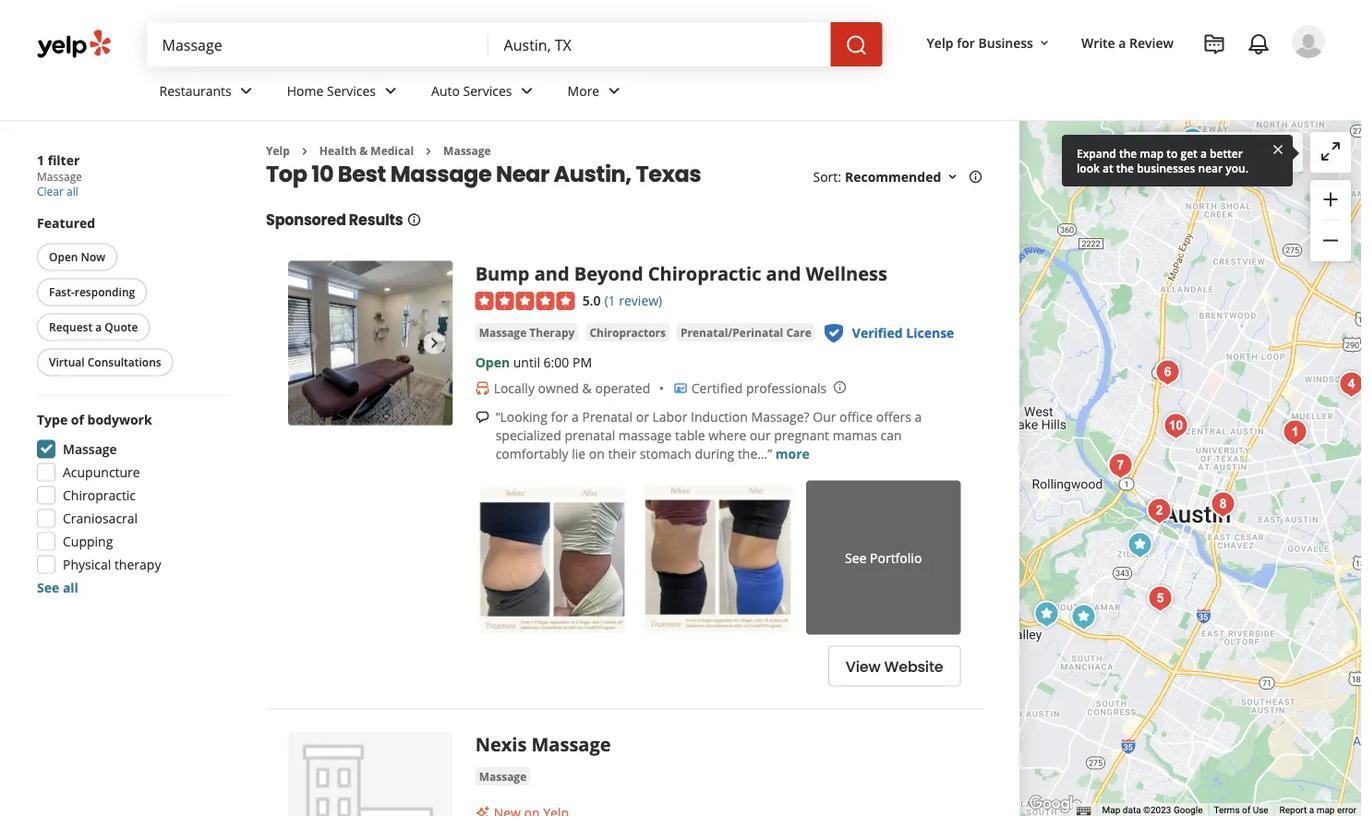 Task type: describe. For each thing, give the bounding box(es) containing it.
health
[[319, 143, 357, 158]]

sort:
[[813, 168, 841, 186]]

bodywork
[[87, 411, 152, 429]]

sponsored
[[266, 210, 346, 230]]

"looking
[[496, 408, 548, 426]]

viva day spa + med spa | lamar image
[[1141, 493, 1178, 530]]

map for error
[[1317, 805, 1335, 816]]

physical therapy
[[63, 556, 161, 573]]

or
[[636, 408, 649, 426]]

now
[[81, 249, 105, 265]]

massage by melinda image
[[1158, 408, 1195, 445]]

report a map error link
[[1280, 805, 1357, 816]]

austin,
[[554, 158, 632, 189]]

to
[[1167, 145, 1178, 161]]

write a review link
[[1074, 26, 1181, 59]]

massage
[[619, 427, 672, 444]]

brian n forrest, dc image
[[1174, 122, 1211, 159]]

24 verified filled v2 image
[[823, 322, 845, 344]]

5 star rating image
[[475, 292, 575, 310]]

0 vertical spatial massage link
[[443, 143, 491, 158]]

none field the find
[[162, 34, 474, 54]]

yelp for yelp for business
[[927, 34, 954, 51]]

for for yelp
[[957, 34, 975, 51]]

16 chevron down v2 image
[[1037, 36, 1052, 51]]

featured group
[[33, 214, 229, 380]]

recommended button
[[845, 168, 960, 186]]

1 horizontal spatial &
[[582, 379, 592, 397]]

1 filter massage clear all
[[37, 151, 82, 199]]

auto services link
[[417, 66, 553, 120]]

business
[[978, 34, 1033, 51]]

16 chevron down v2 image
[[945, 170, 960, 184]]

acupuncture
[[63, 464, 140, 481]]

beyond
[[574, 261, 643, 286]]

locally
[[494, 379, 535, 397]]

on
[[589, 445, 605, 463]]

map region
[[984, 0, 1362, 816]]

filter
[[48, 151, 80, 169]]

better
[[1210, 145, 1243, 161]]

home
[[287, 82, 324, 99]]

sponsored results
[[266, 210, 403, 230]]

prenatal
[[582, 408, 633, 426]]

a right the offers
[[915, 408, 922, 426]]

next image
[[424, 332, 446, 354]]

view
[[846, 656, 881, 677]]

map for to
[[1140, 145, 1164, 161]]

clear all link
[[37, 184, 78, 199]]

massage therapy link
[[475, 323, 578, 342]]

group containing type of bodywork
[[31, 410, 229, 597]]

austindeep image
[[1102, 447, 1139, 484]]

where
[[709, 427, 746, 444]]

6:00
[[544, 354, 569, 371]]

24 chevron down v2 image for restaurants
[[235, 80, 257, 102]]

table
[[675, 427, 705, 444]]

virtual consultations button
[[37, 349, 173, 376]]

©2023
[[1143, 805, 1171, 816]]

of for type
[[71, 411, 84, 429]]

verified license
[[852, 324, 954, 342]]

our
[[750, 427, 771, 444]]

near
[[496, 158, 549, 189]]

stomach
[[640, 445, 692, 463]]

data
[[1123, 805, 1141, 816]]

yelp for yelp link
[[266, 143, 290, 158]]

quote
[[105, 320, 138, 335]]

services for auto services
[[463, 82, 512, 99]]

expand the map to get a better look at the businesses near you. tooltip
[[1062, 135, 1293, 187]]

massage down 5 star rating image
[[479, 325, 527, 340]]

see portfolio link
[[806, 481, 961, 635]]

license
[[906, 324, 954, 342]]

view website link
[[828, 646, 961, 687]]

for for "looking
[[551, 408, 568, 426]]

more link
[[553, 66, 640, 120]]

massage inside group
[[63, 441, 117, 458]]

type of bodywork
[[37, 411, 152, 429]]

search as map moves
[[1161, 144, 1292, 161]]

map
[[1102, 805, 1121, 816]]

massage therapy button
[[475, 323, 578, 342]]

look
[[1077, 160, 1100, 175]]

consultations
[[87, 355, 161, 370]]

(1 review)
[[604, 291, 662, 309]]

see portfolio
[[845, 549, 922, 567]]

16 new v2 image
[[475, 806, 490, 816]]

(1
[[604, 291, 616, 309]]

services for home services
[[327, 82, 376, 99]]

cupping
[[63, 533, 113, 550]]

open now button
[[37, 243, 117, 271]]

0 vertical spatial group
[[1310, 180, 1351, 261]]

lie
[[572, 445, 586, 463]]

use
[[1253, 805, 1269, 816]]

0 vertical spatial chiropractic
[[648, 261, 761, 286]]

a right write
[[1119, 34, 1126, 51]]

a right report
[[1309, 805, 1314, 816]]

1 vertical spatial 16 info v2 image
[[407, 212, 422, 227]]

24 chevron down v2 image for auto services
[[516, 80, 538, 102]]

of for terms
[[1242, 805, 1251, 816]]

16 chevron right v2 image for massage
[[421, 144, 436, 159]]

16 chevron right v2 image for health & medical
[[297, 144, 312, 159]]

more link
[[776, 445, 810, 463]]

business categories element
[[145, 66, 1325, 120]]

view website
[[846, 656, 943, 677]]

yelp for business button
[[919, 26, 1059, 59]]

nexis massage image
[[288, 732, 453, 816]]

1 vertical spatial chiropractic
[[63, 487, 136, 504]]

the…"
[[738, 445, 772, 463]]

terms
[[1214, 805, 1240, 816]]

zoom out image
[[1320, 229, 1342, 252]]

24 chevron down v2 image
[[603, 80, 625, 102]]

top
[[266, 158, 307, 189]]

restaurants link
[[145, 66, 272, 120]]

a inside expand the map to get a better look at the businesses near you.
[[1200, 145, 1207, 161]]

write a review
[[1081, 34, 1174, 51]]

0 vertical spatial &
[[359, 143, 368, 158]]

chiropractors button
[[586, 323, 670, 342]]

the now massage south lamar image
[[1122, 527, 1159, 564]]

write
[[1081, 34, 1115, 51]]

projects image
[[1203, 33, 1225, 55]]

type
[[37, 411, 68, 429]]

labor
[[653, 408, 687, 426]]

open for open now
[[49, 249, 78, 265]]

health & medical
[[319, 143, 414, 158]]

prenatal/perinatal care
[[681, 325, 812, 340]]

auto
[[431, 82, 460, 99]]

a inside button
[[95, 320, 102, 335]]

user actions element
[[912, 23, 1351, 137]]

see for see portfolio
[[845, 549, 867, 567]]

prenatal
[[565, 427, 615, 444]]

massage right the best
[[390, 158, 492, 189]]

all inside the 1 filter massage clear all
[[67, 184, 78, 199]]

none field near
[[504, 34, 816, 54]]

1 horizontal spatial mantis massage image
[[1277, 414, 1314, 451]]

search
[[1161, 144, 1202, 161]]



Task type: locate. For each thing, give the bounding box(es) containing it.
open for open until 6:00 pm
[[475, 354, 510, 371]]

nexis
[[475, 732, 527, 757]]

16 chevron right v2 image right yelp link
[[297, 144, 312, 159]]

texas
[[636, 158, 701, 189]]

24 chevron down v2 image inside auto services link
[[516, 80, 538, 102]]

notifications image
[[1248, 33, 1270, 55]]

google
[[1174, 805, 1203, 816]]

best
[[338, 158, 386, 189]]

None field
[[162, 34, 474, 54], [504, 34, 816, 54]]

lexy's massage image
[[1333, 366, 1362, 403]]

website
[[884, 656, 943, 677]]

0 horizontal spatial and
[[534, 261, 569, 286]]

info icon image
[[832, 380, 847, 395], [832, 380, 847, 395]]

1 vertical spatial see
[[37, 579, 59, 597]]

dimensions massage therapy image
[[1028, 596, 1065, 633]]

for inside "looking for a prenatal or labor induction massage? our office offers a specialized prenatal massage table where our pregnant mamas can comfortably lie on their stomach during the…"
[[551, 408, 568, 426]]

of left use in the right of the page
[[1242, 805, 1251, 816]]

1 vertical spatial of
[[1242, 805, 1251, 816]]

16 locally owned v2 image
[[475, 381, 490, 396]]

auto services
[[431, 82, 512, 99]]

therapy
[[529, 325, 575, 340]]

1 horizontal spatial chiropractic
[[648, 261, 761, 286]]

all right clear
[[67, 184, 78, 199]]

google image
[[1024, 792, 1085, 816]]

0 vertical spatial for
[[957, 34, 975, 51]]

massage down nexis
[[479, 769, 527, 784]]

1 horizontal spatial map
[[1222, 144, 1249, 161]]

terms of use
[[1214, 805, 1269, 816]]

owned
[[538, 379, 579, 397]]

0 vertical spatial open
[[49, 249, 78, 265]]

close image
[[1271, 141, 1286, 157]]

chiropractic up prenatal/perinatal
[[648, 261, 761, 286]]

certified professionals
[[691, 379, 827, 397]]

zoom in image
[[1320, 188, 1342, 211]]

form + function massage image
[[1205, 486, 1242, 523]]

Near text field
[[504, 34, 816, 54]]

see all button
[[37, 579, 78, 597]]

1 horizontal spatial group
[[1310, 180, 1351, 261]]

locally owned & operated
[[494, 379, 650, 397]]

1 horizontal spatial 16 info v2 image
[[968, 170, 983, 184]]

0 horizontal spatial services
[[327, 82, 376, 99]]

review
[[1130, 34, 1174, 51]]

verified license button
[[852, 324, 954, 342]]

open inside button
[[49, 249, 78, 265]]

16 info v2 image right results
[[407, 212, 422, 227]]

for
[[957, 34, 975, 51], [551, 408, 568, 426]]

office
[[840, 408, 873, 426]]

none field up home at the left top of page
[[162, 34, 474, 54]]

services right home at the left top of page
[[327, 82, 376, 99]]

None search field
[[147, 22, 886, 66]]

3 24 chevron down v2 image from the left
[[516, 80, 538, 102]]

keyboard shortcuts image
[[1076, 807, 1091, 816]]

0 horizontal spatial see
[[37, 579, 59, 597]]

mamas
[[833, 427, 877, 444]]

1 and from the left
[[534, 261, 569, 286]]

slideshow element
[[288, 261, 453, 426]]

verified
[[852, 324, 903, 342]]

open now
[[49, 249, 105, 265]]

featured
[[37, 214, 95, 232]]

mantis massage image
[[1277, 414, 1314, 451], [1142, 580, 1179, 617]]

therapy
[[114, 556, 161, 573]]

massage up acupuncture
[[63, 441, 117, 458]]

nexis massage
[[475, 732, 611, 757]]

massage right nexis
[[531, 732, 611, 757]]

1 services from the left
[[327, 82, 376, 99]]

fast-responding
[[49, 284, 135, 300]]

see
[[845, 549, 867, 567], [37, 579, 59, 597]]

open until 6:00 pm
[[475, 354, 592, 371]]

none field up 24 chevron down v2 image
[[504, 34, 816, 54]]

1 horizontal spatial for
[[957, 34, 975, 51]]

restaurants
[[159, 82, 232, 99]]

induction
[[691, 408, 748, 426]]

0 horizontal spatial &
[[359, 143, 368, 158]]

professionals
[[746, 379, 827, 397]]

1 16 chevron right v2 image from the left
[[297, 144, 312, 159]]

Find text field
[[162, 34, 474, 54]]

ruby a. image
[[1292, 25, 1325, 58]]

yelp
[[927, 34, 954, 51], [266, 143, 290, 158]]

16 chevron right v2 image
[[297, 144, 312, 159], [421, 144, 436, 159]]

pregnant
[[774, 427, 829, 444]]

&
[[359, 143, 368, 158], [582, 379, 592, 397]]

during
[[695, 445, 734, 463]]

1 vertical spatial yelp
[[266, 143, 290, 158]]

map for moves
[[1222, 144, 1249, 161]]

1 horizontal spatial of
[[1242, 805, 1251, 816]]

24 chevron down v2 image for home services
[[380, 80, 402, 102]]

portfolio
[[870, 549, 922, 567]]

0 vertical spatial of
[[71, 411, 84, 429]]

group
[[1310, 180, 1351, 261], [31, 410, 229, 597]]

yelp inside button
[[927, 34, 954, 51]]

1 vertical spatial &
[[582, 379, 592, 397]]

previous image
[[296, 332, 318, 354]]

massage therapy
[[479, 325, 575, 340]]

services right auto
[[463, 82, 512, 99]]

expand
[[1077, 145, 1116, 161]]

expand the map to get a better look at the businesses near you.
[[1077, 145, 1249, 175]]

request a quote button
[[37, 314, 150, 341]]

1 horizontal spatial yelp
[[927, 34, 954, 51]]

1 horizontal spatial open
[[475, 354, 510, 371]]

2 none field from the left
[[504, 34, 816, 54]]

24 chevron down v2 image
[[235, 80, 257, 102], [380, 80, 402, 102], [516, 80, 538, 102]]

for left the business
[[957, 34, 975, 51]]

24 chevron down v2 image inside home services link
[[380, 80, 402, 102]]

1 horizontal spatial and
[[766, 261, 801, 286]]

1 vertical spatial open
[[475, 354, 510, 371]]

0 vertical spatial mantis massage image
[[1277, 414, 1314, 451]]

16 speech v2 image
[[475, 410, 490, 425]]

positive pressure massage image
[[1065, 599, 1102, 636]]

map left error
[[1317, 805, 1335, 816]]

clear
[[37, 184, 64, 199]]

map right as
[[1222, 144, 1249, 161]]

16 info v2 image right 16 chevron down v2 image at top right
[[968, 170, 983, 184]]

massage link down nexis
[[475, 767, 530, 786]]

massage left near
[[443, 143, 491, 158]]

2 and from the left
[[766, 261, 801, 286]]

0 horizontal spatial yelp
[[266, 143, 290, 158]]

"looking for a prenatal or labor induction massage? our office offers a specialized prenatal massage table where our pregnant mamas can comfortably lie on their stomach during the…"
[[496, 408, 922, 463]]

operated
[[595, 379, 650, 397]]

0 horizontal spatial open
[[49, 249, 78, 265]]

fast-responding button
[[37, 278, 147, 306]]

bump and beyond chiropractic and wellness
[[475, 261, 887, 286]]

chiropractic
[[648, 261, 761, 286], [63, 487, 136, 504]]

1 horizontal spatial 16 chevron right v2 image
[[421, 144, 436, 159]]

see all
[[37, 579, 78, 597]]

open
[[49, 249, 78, 265], [475, 354, 510, 371]]

0 horizontal spatial none field
[[162, 34, 474, 54]]

care
[[786, 325, 812, 340]]

nexis massage link
[[475, 732, 611, 757]]

chiropractic up craniosacral
[[63, 487, 136, 504]]

0 horizontal spatial chiropractic
[[63, 487, 136, 504]]

bump
[[475, 261, 530, 286]]

review)
[[619, 291, 662, 309]]

and up care
[[766, 261, 801, 286]]

viva day spa + med spa | 35th image
[[1149, 354, 1186, 391]]

0 horizontal spatial 24 chevron down v2 image
[[235, 80, 257, 102]]

0 vertical spatial see
[[845, 549, 867, 567]]

0 horizontal spatial for
[[551, 408, 568, 426]]

for down owned
[[551, 408, 568, 426]]

map left to
[[1140, 145, 1164, 161]]

can
[[881, 427, 902, 444]]

1 vertical spatial mantis massage image
[[1142, 580, 1179, 617]]

for inside button
[[957, 34, 975, 51]]

1 vertical spatial massage link
[[475, 767, 530, 786]]

expand map image
[[1320, 140, 1342, 162]]

1 horizontal spatial services
[[463, 82, 512, 99]]

16 info v2 image
[[968, 170, 983, 184], [407, 212, 422, 227]]

yelp for business
[[927, 34, 1033, 51]]

24 chevron down v2 image inside 'restaurants' link
[[235, 80, 257, 102]]

0 vertical spatial yelp
[[927, 34, 954, 51]]

yelp left 10
[[266, 143, 290, 158]]

report a map error
[[1280, 805, 1357, 816]]

massage button
[[475, 767, 530, 786]]

all down 'physical' at the bottom
[[63, 579, 78, 597]]

home services
[[287, 82, 376, 99]]

24 chevron down v2 image right auto services
[[516, 80, 538, 102]]

more
[[776, 445, 810, 463]]

open left now
[[49, 249, 78, 265]]

certified
[[691, 379, 743, 397]]

map inside expand the map to get a better look at the businesses near you.
[[1140, 145, 1164, 161]]

a left quote
[[95, 320, 102, 335]]

1 horizontal spatial see
[[845, 549, 867, 567]]

& down pm
[[582, 379, 592, 397]]

see for see all
[[37, 579, 59, 597]]

0 vertical spatial all
[[67, 184, 78, 199]]

1 none field from the left
[[162, 34, 474, 54]]

yelp left the business
[[927, 34, 954, 51]]

virtual consultations
[[49, 355, 161, 370]]

1 24 chevron down v2 image from the left
[[235, 80, 257, 102]]

2 horizontal spatial map
[[1317, 805, 1335, 816]]

1 horizontal spatial 24 chevron down v2 image
[[380, 80, 402, 102]]

1 horizontal spatial none field
[[504, 34, 816, 54]]

medical
[[371, 143, 414, 158]]

0 horizontal spatial group
[[31, 410, 229, 597]]

results
[[349, 210, 403, 230]]

0 horizontal spatial of
[[71, 411, 84, 429]]

of inside group
[[71, 411, 84, 429]]

0 vertical spatial 16 info v2 image
[[968, 170, 983, 184]]

& right health
[[359, 143, 368, 158]]

16 certified professionals v2 image
[[673, 381, 688, 396]]

fast-
[[49, 284, 75, 300]]

you.
[[1226, 160, 1249, 175]]

open up 16 locally owned v2 'icon'
[[475, 354, 510, 371]]

health & medical link
[[319, 143, 414, 158]]

24 chevron down v2 image right the restaurants
[[235, 80, 257, 102]]

0 horizontal spatial 16 chevron right v2 image
[[297, 144, 312, 159]]

5.0 link
[[582, 289, 601, 309]]

a up prenatal
[[572, 408, 579, 426]]

1 vertical spatial group
[[31, 410, 229, 597]]

and up 5 star rating image
[[534, 261, 569, 286]]

bump and beyond chiropractic and wellness image
[[288, 261, 453, 426]]

home services link
[[272, 66, 417, 120]]

2 horizontal spatial 24 chevron down v2 image
[[516, 80, 538, 102]]

massage down filter
[[37, 169, 82, 184]]

search image
[[846, 34, 868, 56]]

1 vertical spatial for
[[551, 408, 568, 426]]

0 horizontal spatial mantis massage image
[[1142, 580, 1179, 617]]

error
[[1337, 805, 1357, 816]]

2 24 chevron down v2 image from the left
[[380, 80, 402, 102]]

24 chevron down v2 image left auto
[[380, 80, 402, 102]]

of right type
[[71, 411, 84, 429]]

a right get
[[1200, 145, 1207, 161]]

massage
[[443, 143, 491, 158], [390, 158, 492, 189], [37, 169, 82, 184], [479, 325, 527, 340], [63, 441, 117, 458], [531, 732, 611, 757], [479, 769, 527, 784]]

2 services from the left
[[463, 82, 512, 99]]

(1 review) link
[[604, 289, 662, 309]]

massage link left near
[[443, 143, 491, 158]]

prenatal/perinatal
[[681, 325, 783, 340]]

yelp link
[[266, 143, 290, 158]]

1 vertical spatial all
[[63, 579, 78, 597]]

16 chevron right v2 image right medical
[[421, 144, 436, 159]]

comfortably
[[496, 445, 569, 463]]

1
[[37, 151, 44, 169]]

0 horizontal spatial map
[[1140, 145, 1164, 161]]

2 16 chevron right v2 image from the left
[[421, 144, 436, 159]]

0 horizontal spatial 16 info v2 image
[[407, 212, 422, 227]]



Task type: vqa. For each thing, say whether or not it's contained in the screenshot.
Art Galleries button
no



